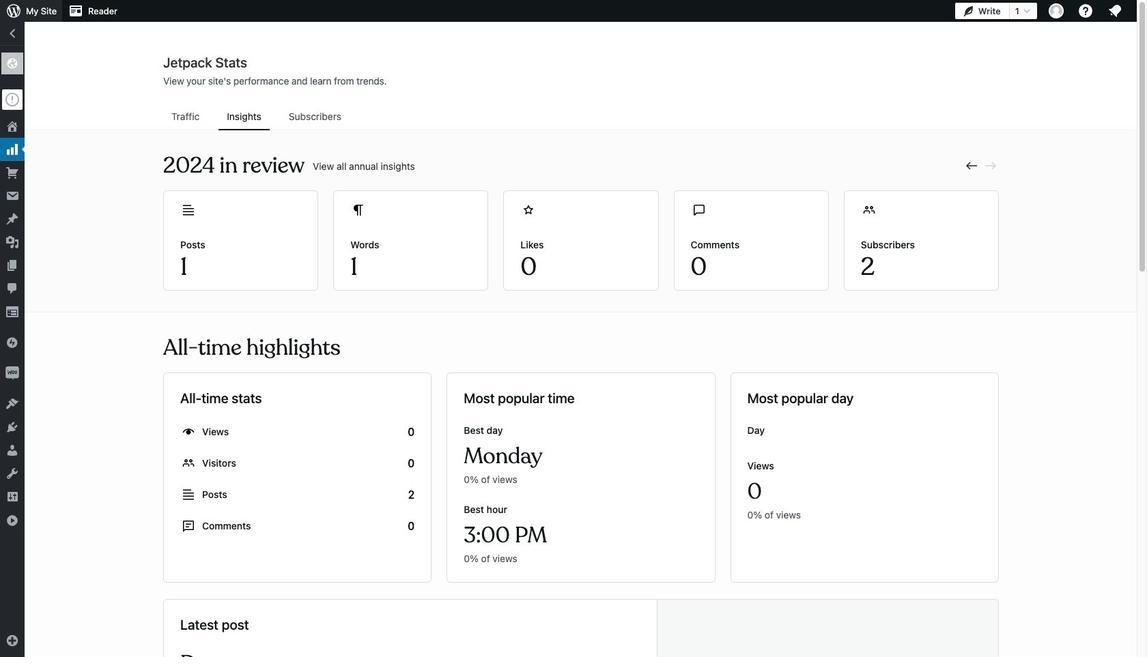 Task type: locate. For each thing, give the bounding box(es) containing it.
my profile image
[[1049, 3, 1064, 18]]

main content
[[25, 54, 1137, 658]]

menu
[[163, 104, 999, 130]]

img image
[[5, 336, 19, 350], [5, 367, 19, 380]]

1 vertical spatial img image
[[5, 367, 19, 380]]

1 img image from the top
[[5, 336, 19, 350]]

help image
[[1077, 3, 1094, 19]]

0 vertical spatial img image
[[5, 336, 19, 350]]



Task type: describe. For each thing, give the bounding box(es) containing it.
manage your notifications image
[[1107, 3, 1123, 19]]

2 img image from the top
[[5, 367, 19, 380]]



Task type: vqa. For each thing, say whether or not it's contained in the screenshot.
CHECKBOX in Jetpack Stats main content
no



